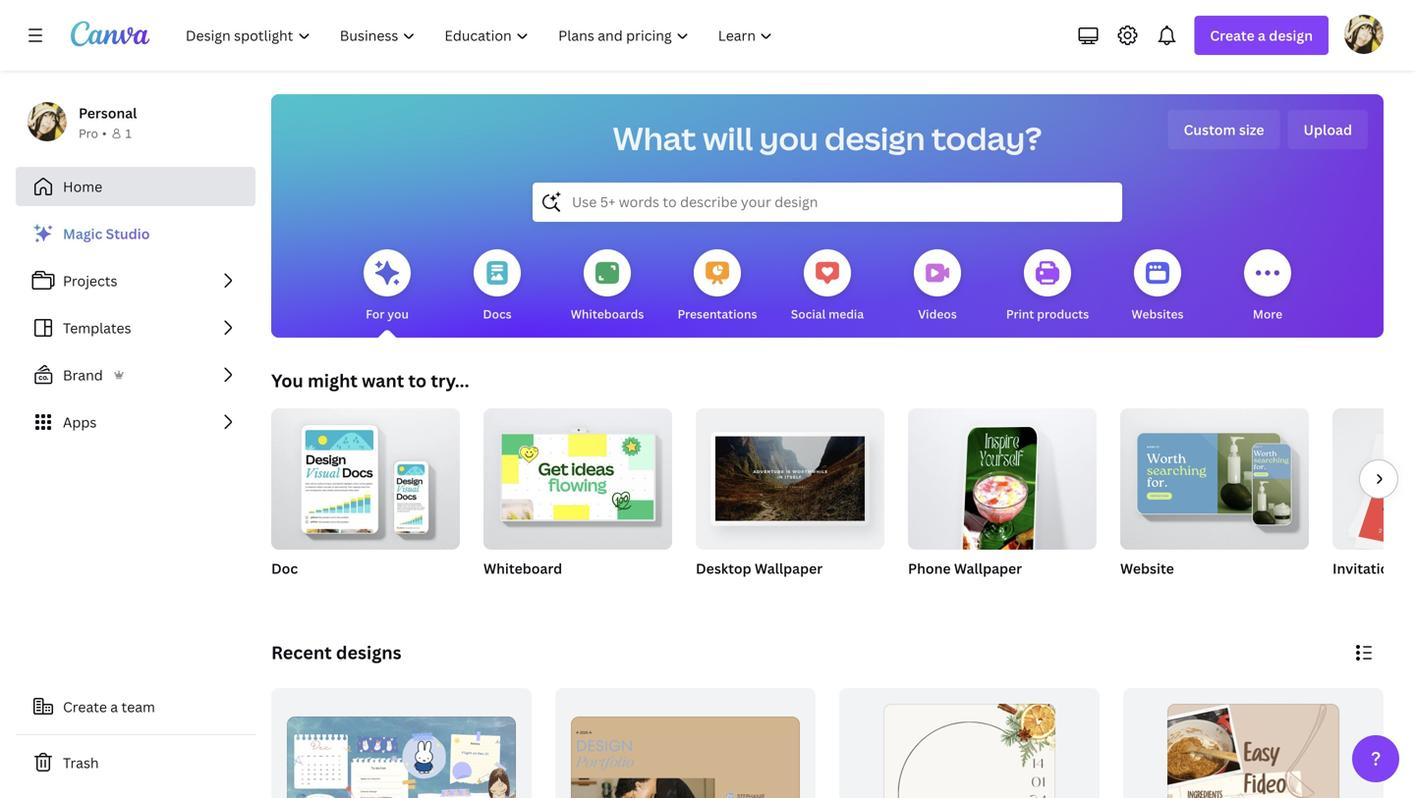 Task type: describe. For each thing, give the bounding box(es) containing it.
desktop
[[696, 560, 751, 578]]

recent
[[271, 641, 332, 665]]

list containing magic studio
[[16, 214, 255, 442]]

(po
[[1401, 560, 1415, 578]]

templates
[[63, 319, 131, 338]]

trash link
[[16, 744, 255, 783]]

templates link
[[16, 309, 255, 348]]

create a design
[[1210, 26, 1313, 45]]

brand
[[63, 366, 103, 385]]

phone wallpaper
[[908, 560, 1022, 578]]

create a team button
[[16, 688, 255, 727]]

projects
[[63, 272, 117, 290]]

pro •
[[79, 125, 107, 142]]

whiteboards
[[571, 306, 644, 322]]

desktop wallpaper
[[696, 560, 823, 578]]

you might want to try...
[[271, 369, 469, 393]]

docs button
[[474, 236, 521, 338]]

brand link
[[16, 356, 255, 395]]

magic studio
[[63, 225, 150, 243]]

phone
[[908, 560, 951, 578]]

today?
[[932, 117, 1042, 160]]

invitation
[[1333, 560, 1398, 578]]

home link
[[16, 167, 255, 206]]

might
[[308, 369, 358, 393]]

whiteboard
[[483, 560, 562, 578]]

doc
[[271, 560, 298, 578]]

0 vertical spatial you
[[760, 117, 818, 160]]

whiteboard group
[[483, 401, 672, 603]]

apps link
[[16, 403, 255, 442]]

websites button
[[1132, 236, 1184, 338]]

website
[[1120, 560, 1174, 578]]

designs
[[336, 641, 402, 665]]

Search search field
[[572, 184, 1083, 221]]

create for create a team
[[63, 698, 107, 717]]

to
[[408, 369, 427, 393]]

a for team
[[110, 698, 118, 717]]

print products button
[[1006, 236, 1089, 338]]

group for doc
[[271, 401, 460, 550]]

create a team
[[63, 698, 155, 717]]

videos
[[918, 306, 957, 322]]

what will you design today?
[[613, 117, 1042, 160]]

whiteboards button
[[571, 236, 644, 338]]

presentations button
[[678, 236, 757, 338]]

docs
[[483, 306, 512, 322]]

group for invitation (po
[[1333, 409, 1415, 550]]

top level navigation element
[[173, 16, 790, 55]]



Task type: vqa. For each thing, say whether or not it's contained in the screenshot.
Wallpaper related to Desktop Wallpaper
yes



Task type: locate. For each thing, give the bounding box(es) containing it.
what
[[613, 117, 696, 160]]

2 wallpaper from the left
[[954, 560, 1022, 578]]

list
[[16, 214, 255, 442]]

create up custom size
[[1210, 26, 1255, 45]]

custom size button
[[1168, 110, 1280, 149]]

wallpaper
[[755, 560, 823, 578], [954, 560, 1022, 578]]

upload
[[1304, 120, 1352, 139]]

1 vertical spatial design
[[825, 117, 925, 160]]

print
[[1006, 306, 1034, 322]]

invitation (po
[[1333, 560, 1415, 578]]

None search field
[[533, 183, 1122, 222]]

•
[[102, 125, 107, 142]]

1 vertical spatial a
[[110, 698, 118, 717]]

a
[[1258, 26, 1266, 45], [110, 698, 118, 717]]

0 horizontal spatial create
[[63, 698, 107, 717]]

magic
[[63, 225, 102, 243]]

create inside dropdown button
[[1210, 26, 1255, 45]]

social media
[[791, 306, 864, 322]]

wallpaper for phone wallpaper
[[954, 560, 1022, 578]]

you
[[271, 369, 303, 393]]

wallpaper for desktop wallpaper
[[755, 560, 823, 578]]

create
[[1210, 26, 1255, 45], [63, 698, 107, 717]]

custom
[[1184, 120, 1236, 139]]

stephanie aranda image
[[1344, 14, 1384, 54]]

for you
[[366, 306, 409, 322]]

try...
[[431, 369, 469, 393]]

design
[[1269, 26, 1313, 45], [825, 117, 925, 160]]

1 horizontal spatial design
[[1269, 26, 1313, 45]]

group for website
[[1120, 401, 1309, 550]]

0 horizontal spatial you
[[387, 306, 409, 322]]

for
[[366, 306, 385, 322]]

for you button
[[364, 236, 411, 338]]

design up search "search box" on the top of page
[[825, 117, 925, 160]]

1 wallpaper from the left
[[755, 560, 823, 578]]

a up the size at the right
[[1258, 26, 1266, 45]]

magic studio link
[[16, 214, 255, 254]]

media
[[828, 306, 864, 322]]

home
[[63, 177, 102, 196]]

create inside button
[[63, 698, 107, 717]]

0 vertical spatial a
[[1258, 26, 1266, 45]]

wallpaper inside group
[[954, 560, 1022, 578]]

design left the stephanie aranda 'image'
[[1269, 26, 1313, 45]]

0 vertical spatial design
[[1269, 26, 1313, 45]]

wallpaper right phone
[[954, 560, 1022, 578]]

create for create a design
[[1210, 26, 1255, 45]]

design inside dropdown button
[[1269, 26, 1313, 45]]

recent designs
[[271, 641, 402, 665]]

doc group
[[271, 401, 460, 603]]

social media button
[[791, 236, 864, 338]]

social
[[791, 306, 826, 322]]

wallpaper right desktop
[[755, 560, 823, 578]]

1 vertical spatial create
[[63, 698, 107, 717]]

desktop wallpaper group
[[696, 401, 884, 603]]

create left team
[[63, 698, 107, 717]]

1 vertical spatial you
[[387, 306, 409, 322]]

0 horizontal spatial wallpaper
[[755, 560, 823, 578]]

wallpaper inside "group"
[[755, 560, 823, 578]]

more
[[1253, 306, 1283, 322]]

1 horizontal spatial a
[[1258, 26, 1266, 45]]

trash
[[63, 754, 99, 773]]

apps
[[63, 413, 97, 432]]

0 horizontal spatial a
[[110, 698, 118, 717]]

want
[[362, 369, 404, 393]]

website group
[[1120, 401, 1309, 603]]

0 horizontal spatial design
[[825, 117, 925, 160]]

size
[[1239, 120, 1264, 139]]

create a design button
[[1194, 16, 1329, 55]]

team
[[121, 698, 155, 717]]

invitation (portrait) group
[[1333, 409, 1415, 603]]

will
[[703, 117, 753, 160]]

projects link
[[16, 261, 255, 301]]

custom size
[[1184, 120, 1264, 139]]

presentations
[[678, 306, 757, 322]]

studio
[[106, 225, 150, 243]]

1
[[125, 125, 132, 142]]

0 vertical spatial create
[[1210, 26, 1255, 45]]

a for design
[[1258, 26, 1266, 45]]

group for whiteboard
[[483, 401, 672, 550]]

you inside button
[[387, 306, 409, 322]]

phone wallpaper group
[[908, 401, 1097, 603]]

1 horizontal spatial you
[[760, 117, 818, 160]]

a left team
[[110, 698, 118, 717]]

you
[[760, 117, 818, 160], [387, 306, 409, 322]]

pro
[[79, 125, 98, 142]]

group for phone wallpaper
[[908, 401, 1097, 562]]

a inside dropdown button
[[1258, 26, 1266, 45]]

1 horizontal spatial wallpaper
[[954, 560, 1022, 578]]

upload button
[[1288, 110, 1368, 149]]

products
[[1037, 306, 1089, 322]]

a inside button
[[110, 698, 118, 717]]

group
[[271, 401, 460, 550], [483, 401, 672, 550], [696, 401, 884, 550], [908, 401, 1097, 562], [1120, 401, 1309, 550], [1333, 409, 1415, 550]]

websites
[[1132, 306, 1184, 322]]

1 horizontal spatial create
[[1210, 26, 1255, 45]]

personal
[[79, 104, 137, 122]]

videos button
[[914, 236, 961, 338]]

you right will
[[760, 117, 818, 160]]

you right for
[[387, 306, 409, 322]]

print products
[[1006, 306, 1089, 322]]

more button
[[1244, 236, 1291, 338]]



